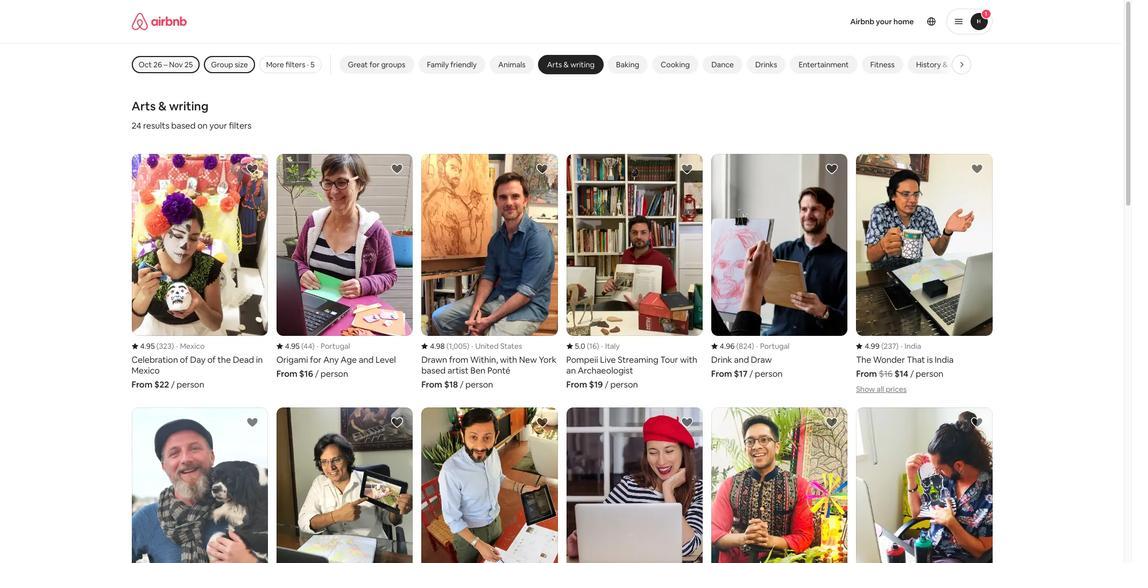 Task type: vqa. For each thing, say whether or not it's contained in the screenshot.


Task type: describe. For each thing, give the bounding box(es) containing it.
( for $22
[[156, 341, 159, 351]]

person for from $18 / person
[[466, 379, 493, 390]]

dance
[[712, 60, 734, 69]]

from for from $17 / person
[[711, 368, 732, 379]]

· for from $22 / person
[[176, 341, 178, 351]]

( for $19
[[587, 341, 589, 351]]

) inside the wonder that is india group
[[896, 341, 899, 351]]

drink and draw group
[[711, 154, 848, 379]]

from for from $22 / person
[[132, 379, 153, 390]]

0 vertical spatial filters
[[286, 60, 305, 69]]

cooking
[[661, 60, 690, 69]]

show
[[856, 384, 875, 394]]

more filters · 5
[[266, 60, 315, 69]]

your inside 'link'
[[876, 17, 892, 26]]

4.95 for $22
[[140, 341, 155, 351]]

great for groups
[[348, 60, 406, 69]]

) for $22
[[172, 341, 174, 351]]

( for $18
[[447, 341, 449, 351]]

show all prices button
[[856, 384, 907, 394]]

) for $17
[[752, 341, 754, 351]]

drawn from within, with new york based artist ben ponté group
[[422, 154, 558, 390]]

profile element
[[656, 0, 993, 43]]

) for $19
[[597, 341, 599, 351]]

airbnb
[[851, 17, 875, 26]]

person for from $22 / person
[[177, 379, 204, 390]]

fitness
[[871, 60, 895, 69]]

great for groups button
[[339, 55, 414, 74]]

person for from $16 / person
[[321, 368, 348, 379]]

mexico
[[180, 341, 205, 351]]

arts inside button
[[547, 60, 562, 69]]

cooking element
[[661, 60, 690, 69]]

5.0
[[575, 341, 585, 351]]

rating 4.95 out of 5; 323 reviews image
[[132, 341, 174, 351]]

history & culture element
[[917, 60, 974, 69]]

writing inside button
[[571, 60, 595, 69]]

0 horizontal spatial your
[[210, 120, 227, 131]]

$16 for /
[[299, 368, 313, 379]]

$19
[[589, 379, 603, 390]]

states
[[500, 341, 522, 351]]

/ for from $18 / person
[[460, 379, 464, 390]]

portugal for from $17 / person
[[760, 341, 790, 351]]

portugal for from $16 / person
[[321, 341, 350, 351]]

entertainment element
[[799, 60, 849, 69]]

( for $17
[[737, 341, 739, 351]]

4.98 ( 1,005 )
[[430, 341, 469, 351]]

0 horizontal spatial arts & writing
[[132, 99, 209, 114]]

arts & writing inside arts & writing button
[[547, 60, 595, 69]]

family
[[427, 60, 449, 69]]

· united states
[[472, 341, 522, 351]]

/ for from $17 / person
[[750, 368, 753, 379]]

arts & writing element
[[547, 60, 595, 69]]

family friendly button
[[419, 55, 486, 74]]

1,005
[[449, 341, 467, 351]]

4.96 ( 824 )
[[720, 341, 754, 351]]

323
[[159, 341, 172, 351]]

prices
[[886, 384, 907, 394]]

culture
[[950, 60, 974, 69]]

from for from $19 / person
[[567, 379, 587, 390]]

from for from $18 / person
[[422, 379, 442, 390]]

animals button
[[490, 55, 534, 74]]

& for arts & writing element
[[564, 60, 569, 69]]

airbnb your home
[[851, 17, 914, 26]]

from for from $16 / person
[[277, 368, 297, 379]]

· portugal for from $16 / person
[[317, 341, 350, 351]]

44
[[304, 341, 312, 351]]

1 vertical spatial arts
[[132, 99, 156, 114]]

celebration of day of the dead in mexico group
[[132, 154, 268, 390]]

entertainment button
[[790, 55, 858, 74]]

rating 4.98 out of 5; 1,005 reviews image
[[422, 341, 469, 351]]

drinks element
[[756, 60, 777, 69]]

· left 5 on the top of the page
[[307, 60, 309, 69]]

history & culture button
[[908, 55, 983, 74]]

baking element
[[616, 60, 640, 69]]

from $19 / person
[[567, 379, 638, 390]]

rating 4.99 out of 5; 237 reviews image
[[856, 341, 899, 351]]

824
[[739, 341, 752, 351]]

animals
[[498, 60, 526, 69]]

& for history & culture element
[[943, 60, 948, 69]]

( inside the wonder that is india group
[[882, 341, 884, 351]]

$14
[[895, 368, 909, 379]]

4.99
[[865, 341, 880, 351]]

rating 4.95 out of 5; 44 reviews image
[[277, 341, 315, 351]]

fitness element
[[871, 60, 895, 69]]

home
[[894, 17, 914, 26]]

( for $16
[[301, 341, 304, 351]]

history & culture
[[917, 60, 974, 69]]

16
[[589, 341, 597, 351]]

arts & writing button
[[539, 55, 603, 74]]

· for from $19 / person
[[602, 341, 603, 351]]

· for from $18 / person
[[472, 341, 473, 351]]



Task type: locate. For each thing, give the bounding box(es) containing it.
from inside drink and draw group
[[711, 368, 732, 379]]

person inside celebration of day of the dead in mexico 'group'
[[177, 379, 204, 390]]

from $22 / person
[[132, 379, 204, 390]]

$16 down 44
[[299, 368, 313, 379]]

5
[[311, 60, 315, 69]]

1 horizontal spatial writing
[[571, 60, 595, 69]]

dance element
[[712, 60, 734, 69]]

( right 4.99 on the bottom of page
[[882, 341, 884, 351]]

drinks
[[756, 60, 777, 69]]

more
[[266, 60, 284, 69]]

from inside pompeii live streaming tour with an archaeologist group
[[567, 379, 587, 390]]

great
[[348, 60, 368, 69]]

writing
[[571, 60, 595, 69], [169, 99, 209, 114]]

· mexico
[[176, 341, 205, 351]]

) left united
[[467, 341, 469, 351]]

1 portugal from the left
[[321, 341, 350, 351]]

the wonder that is india group
[[856, 154, 993, 394]]

from left $22
[[132, 379, 153, 390]]

1 horizontal spatial &
[[564, 60, 569, 69]]

filters right the on
[[229, 120, 252, 131]]

from $17 / person
[[711, 368, 783, 379]]

3 ) from the left
[[597, 341, 599, 351]]

1 vertical spatial filters
[[229, 120, 252, 131]]

person for from $17 / person
[[755, 368, 783, 379]]

arts
[[547, 60, 562, 69], [132, 99, 156, 114]]

great for groups element
[[348, 60, 406, 69]]

· inside origami for any age and level group
[[317, 341, 319, 351]]

/ for from $16 / person
[[315, 368, 319, 379]]

results
[[143, 120, 169, 131]]

) inside drawn from within, with new york based artist ben ponté group
[[467, 341, 469, 351]]

family friendly
[[427, 60, 477, 69]]

2 ) from the left
[[312, 341, 315, 351]]

1 vertical spatial arts & writing
[[132, 99, 209, 114]]

( up 'from $16 / person'
[[301, 341, 304, 351]]

from inside celebration of day of the dead in mexico 'group'
[[132, 379, 153, 390]]

from $16 / person
[[277, 368, 348, 379]]

· right 323
[[176, 341, 178, 351]]

person for from $19 / person
[[611, 379, 638, 390]]

0 horizontal spatial filters
[[229, 120, 252, 131]]

person
[[321, 368, 348, 379], [755, 368, 783, 379], [916, 368, 944, 379], [177, 379, 204, 390], [611, 379, 638, 390], [466, 379, 493, 390]]

$16 left $14
[[879, 368, 893, 379]]

/ inside origami for any age and level group
[[315, 368, 319, 379]]

1 vertical spatial your
[[210, 120, 227, 131]]

&
[[564, 60, 569, 69], [943, 60, 948, 69], [158, 99, 167, 114]]

( right the 4.98
[[447, 341, 449, 351]]

1 horizontal spatial arts & writing
[[547, 60, 595, 69]]

1 horizontal spatial filters
[[286, 60, 305, 69]]

) left · italy
[[597, 341, 599, 351]]

( inside drink and draw group
[[737, 341, 739, 351]]

save this experience image
[[246, 163, 259, 175], [391, 163, 404, 175], [536, 163, 549, 175], [391, 416, 404, 429], [681, 416, 694, 429], [971, 416, 984, 429]]

baking button
[[608, 55, 648, 74]]

1 ) from the left
[[172, 341, 174, 351]]

$17
[[734, 368, 748, 379]]

2 portugal from the left
[[760, 341, 790, 351]]

/ for from $19 / person
[[605, 379, 609, 390]]

· inside celebration of day of the dead in mexico 'group'
[[176, 341, 178, 351]]

4.95 left 44
[[285, 341, 300, 351]]

1
[[985, 10, 988, 17]]

) inside drink and draw group
[[752, 341, 754, 351]]

writing left baking
[[571, 60, 595, 69]]

1 horizontal spatial $16
[[879, 368, 893, 379]]

2 horizontal spatial &
[[943, 60, 948, 69]]

2 4.95 from the left
[[285, 341, 300, 351]]

) up 'from $16 / person'
[[312, 341, 315, 351]]

animals element
[[498, 60, 526, 69]]

· portugal inside origami for any age and level group
[[317, 341, 350, 351]]

history
[[917, 60, 941, 69]]

0 vertical spatial arts
[[547, 60, 562, 69]]

from for from $16 $14 / person show all prices
[[856, 368, 877, 379]]

0 horizontal spatial portugal
[[321, 341, 350, 351]]

from left $17
[[711, 368, 732, 379]]

4.95 for $16
[[285, 341, 300, 351]]

· inside pompeii live streaming tour with an archaeologist group
[[602, 341, 603, 351]]

rating 5.0 out of 5; 16 reviews image
[[567, 341, 599, 351]]

filters left 5 on the top of the page
[[286, 60, 305, 69]]

· right 44
[[317, 341, 319, 351]]

4.95 ( 323 )
[[140, 341, 174, 351]]

person inside drawn from within, with new york based artist ben ponté group
[[466, 379, 493, 390]]

filters
[[286, 60, 305, 69], [229, 120, 252, 131]]

0 horizontal spatial · portugal
[[317, 341, 350, 351]]

( inside celebration of day of the dead in mexico 'group'
[[156, 341, 159, 351]]

( inside origami for any age and level group
[[301, 341, 304, 351]]

· india
[[901, 341, 922, 351]]

4.95 ( 44 )
[[285, 341, 315, 351]]

person inside origami for any age and level group
[[321, 368, 348, 379]]

person inside drink and draw group
[[755, 368, 783, 379]]

5 ) from the left
[[467, 341, 469, 351]]

1 button
[[947, 9, 993, 34]]

) for $18
[[467, 341, 469, 351]]

237
[[884, 341, 896, 351]]

24 results based on your filters
[[132, 120, 252, 131]]

1 4.95 from the left
[[140, 341, 155, 351]]

/
[[315, 368, 319, 379], [750, 368, 753, 379], [911, 368, 914, 379], [171, 379, 175, 390], [605, 379, 609, 390], [460, 379, 464, 390]]

drinks button
[[747, 55, 786, 74]]

pompeii live streaming tour with an archaeologist group
[[567, 154, 703, 390]]

4.96
[[720, 341, 735, 351]]

/ inside drink and draw group
[[750, 368, 753, 379]]

( right 4.96
[[737, 341, 739, 351]]

save this experience image inside origami for any age and level group
[[391, 163, 404, 175]]

/ for from $22 / person
[[171, 379, 175, 390]]

1 horizontal spatial your
[[876, 17, 892, 26]]

save this experience image inside drawn from within, with new york based artist ben ponté group
[[536, 163, 549, 175]]

· for from $16 / person
[[317, 341, 319, 351]]

your left home
[[876, 17, 892, 26]]

2 · portugal from the left
[[756, 341, 790, 351]]

based
[[171, 120, 196, 131]]

· right 824
[[756, 341, 758, 351]]

24
[[132, 120, 141, 131]]

$22
[[154, 379, 169, 390]]

origami for any age and level group
[[277, 154, 413, 379]]

0 vertical spatial writing
[[571, 60, 595, 69]]

5.0 ( 16 )
[[575, 341, 599, 351]]

groups
[[381, 60, 406, 69]]

friendly
[[451, 60, 477, 69]]

· for from $17 / person
[[756, 341, 758, 351]]

1 · portugal from the left
[[317, 341, 350, 351]]

italy
[[605, 341, 620, 351]]

( right 5.0
[[587, 341, 589, 351]]

portugal inside origami for any age and level group
[[321, 341, 350, 351]]

from left $18
[[422, 379, 442, 390]]

writing up 24 results based on your filters
[[169, 99, 209, 114]]

arts & writing
[[547, 60, 595, 69], [132, 99, 209, 114]]

4.95 left 323
[[140, 341, 155, 351]]

4.98
[[430, 341, 445, 351]]

person inside pompeii live streaming tour with an archaeologist group
[[611, 379, 638, 390]]

( left · mexico at bottom
[[156, 341, 159, 351]]

save this experience image inside celebration of day of the dead in mexico 'group'
[[246, 163, 259, 175]]

· portugal right 44
[[317, 341, 350, 351]]

4 ( from the left
[[737, 341, 739, 351]]

/ inside pompeii live streaming tour with an archaeologist group
[[605, 379, 609, 390]]

· inside drink and draw group
[[756, 341, 758, 351]]

0 horizontal spatial writing
[[169, 99, 209, 114]]

·
[[307, 60, 309, 69], [176, 341, 178, 351], [317, 341, 319, 351], [602, 341, 603, 351], [756, 341, 758, 351], [472, 341, 473, 351], [901, 341, 903, 351]]

portugal
[[321, 341, 350, 351], [760, 341, 790, 351]]

from $18 / person
[[422, 379, 493, 390]]

( inside drawn from within, with new york based artist ben ponté group
[[447, 341, 449, 351]]

portugal right 824
[[760, 341, 790, 351]]

4.95 inside origami for any age and level group
[[285, 341, 300, 351]]

person inside "from $16 $14 / person show all prices"
[[916, 368, 944, 379]]

· portugal right 824
[[756, 341, 790, 351]]

from left $19
[[567, 379, 587, 390]]

6 ) from the left
[[896, 341, 899, 351]]

your
[[876, 17, 892, 26], [210, 120, 227, 131]]

$16 inside "from $16 $14 / person show all prices"
[[879, 368, 893, 379]]

$16
[[299, 368, 313, 379], [879, 368, 893, 379]]

2 ( from the left
[[301, 341, 304, 351]]

all
[[877, 384, 884, 394]]

on
[[198, 120, 208, 131]]

1 horizontal spatial arts
[[547, 60, 562, 69]]

from up show
[[856, 368, 877, 379]]

rating 4.96 out of 5; 824 reviews image
[[711, 341, 754, 351]]

baking
[[616, 60, 640, 69]]

dance button
[[703, 55, 743, 74]]

1 horizontal spatial 4.95
[[285, 341, 300, 351]]

0 vertical spatial arts & writing
[[547, 60, 595, 69]]

/ inside "from $16 $14 / person show all prices"
[[911, 368, 914, 379]]

) inside origami for any age and level group
[[312, 341, 315, 351]]

from inside "from $16 $14 / person show all prices"
[[856, 368, 877, 379]]

· right 1,005
[[472, 341, 473, 351]]

arts right animals "element"
[[547, 60, 562, 69]]

family friendly element
[[427, 60, 477, 69]]

0 horizontal spatial 4.95
[[140, 341, 155, 351]]

(
[[156, 341, 159, 351], [301, 341, 304, 351], [587, 341, 589, 351], [737, 341, 739, 351], [447, 341, 449, 351], [882, 341, 884, 351]]

from down rating 4.95 out of 5; 44 reviews image
[[277, 368, 297, 379]]

· inside the wonder that is india group
[[901, 341, 903, 351]]

1 horizontal spatial · portugal
[[756, 341, 790, 351]]

entertainment
[[799, 60, 849, 69]]

$16 inside origami for any age and level group
[[299, 368, 313, 379]]

1 horizontal spatial portugal
[[760, 341, 790, 351]]

)
[[172, 341, 174, 351], [312, 341, 315, 351], [597, 341, 599, 351], [752, 341, 754, 351], [467, 341, 469, 351], [896, 341, 899, 351]]

4.99 ( 237 )
[[865, 341, 899, 351]]

portugal right 44
[[321, 341, 350, 351]]

portugal inside drink and draw group
[[760, 341, 790, 351]]

) inside celebration of day of the dead in mexico 'group'
[[172, 341, 174, 351]]

united
[[476, 341, 499, 351]]

1 ( from the left
[[156, 341, 159, 351]]

4.95 inside celebration of day of the dead in mexico 'group'
[[140, 341, 155, 351]]

india
[[905, 341, 922, 351]]

from $16 $14 / person show all prices
[[856, 368, 944, 394]]

1 vertical spatial writing
[[169, 99, 209, 114]]

( inside pompeii live streaming tour with an archaeologist group
[[587, 341, 589, 351]]

/ inside celebration of day of the dead in mexico 'group'
[[171, 379, 175, 390]]

3 ( from the left
[[587, 341, 589, 351]]

· italy
[[602, 341, 620, 351]]

6 ( from the left
[[882, 341, 884, 351]]

· portugal inside drink and draw group
[[756, 341, 790, 351]]

/ inside drawn from within, with new york based artist ben ponté group
[[460, 379, 464, 390]]

) left · mexico at bottom
[[172, 341, 174, 351]]

$18
[[444, 379, 458, 390]]

0 vertical spatial your
[[876, 17, 892, 26]]

· left india
[[901, 341, 903, 351]]

· portugal
[[317, 341, 350, 351], [756, 341, 790, 351]]

) inside pompeii live streaming tour with an archaeologist group
[[597, 341, 599, 351]]

· portugal for from $17 / person
[[756, 341, 790, 351]]

4 ) from the left
[[752, 341, 754, 351]]

cooking button
[[652, 55, 699, 74]]

save this experience image
[[681, 163, 694, 175], [826, 163, 839, 175], [971, 163, 984, 175], [246, 416, 259, 429], [536, 416, 549, 429], [826, 416, 839, 429]]

your right the on
[[210, 120, 227, 131]]

0 horizontal spatial &
[[158, 99, 167, 114]]

· right 16
[[602, 341, 603, 351]]

airbnb your home link
[[844, 10, 921, 33]]

fitness button
[[862, 55, 904, 74]]

) right 4.96
[[752, 341, 754, 351]]

$16 for $14
[[879, 368, 893, 379]]

5 ( from the left
[[447, 341, 449, 351]]

from inside origami for any age and level group
[[277, 368, 297, 379]]

0 horizontal spatial arts
[[132, 99, 156, 114]]

for
[[370, 60, 380, 69]]

arts up 24
[[132, 99, 156, 114]]

1 $16 from the left
[[299, 368, 313, 379]]

0 horizontal spatial $16
[[299, 368, 313, 379]]

) left · india
[[896, 341, 899, 351]]

from
[[277, 368, 297, 379], [711, 368, 732, 379], [856, 368, 877, 379], [132, 379, 153, 390], [567, 379, 587, 390], [422, 379, 442, 390]]

4.95
[[140, 341, 155, 351], [285, 341, 300, 351]]

from inside group
[[422, 379, 442, 390]]

) for $16
[[312, 341, 315, 351]]

· inside drawn from within, with new york based artist ben ponté group
[[472, 341, 473, 351]]

2 $16 from the left
[[879, 368, 893, 379]]



